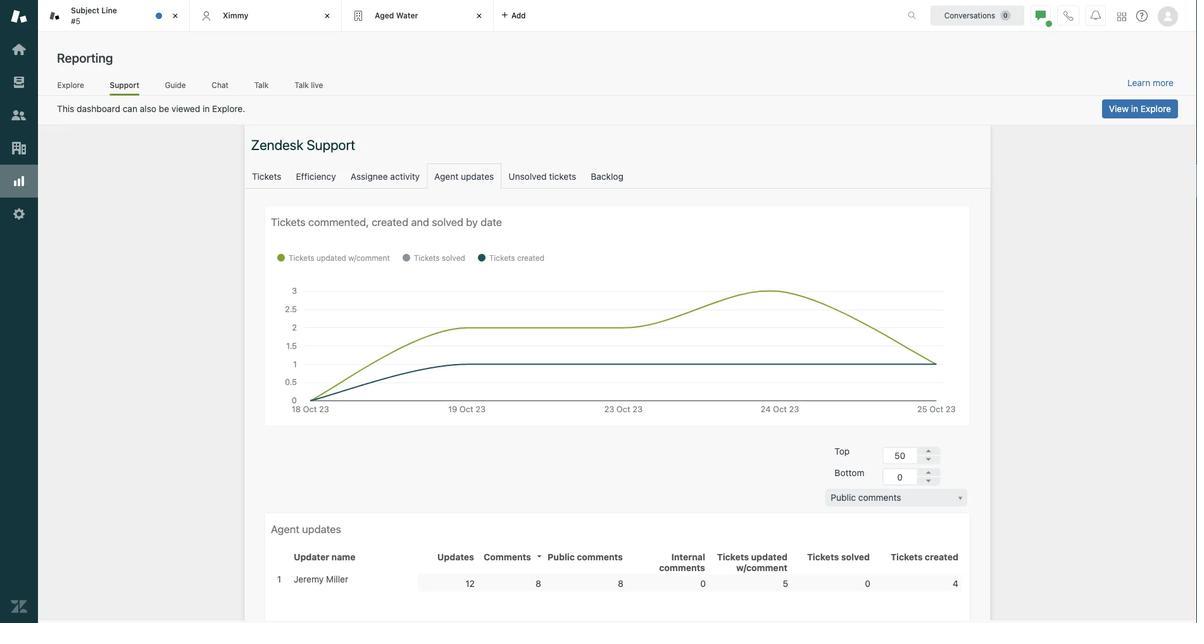 Task type: describe. For each thing, give the bounding box(es) containing it.
learn
[[1128, 78, 1151, 88]]

guide link
[[165, 80, 186, 94]]

chat link
[[212, 80, 229, 94]]

chat
[[212, 80, 229, 89]]

ximmy
[[223, 11, 248, 20]]

view
[[1109, 104, 1129, 114]]

learn more
[[1128, 78, 1174, 88]]

get started image
[[11, 41, 27, 58]]

also
[[140, 104, 156, 114]]

aged water tab
[[342, 0, 494, 32]]

close image
[[169, 9, 182, 22]]

more
[[1153, 78, 1174, 88]]

talk for talk live
[[295, 80, 309, 89]]

zendesk support image
[[11, 8, 27, 25]]

explore inside button
[[1141, 104, 1172, 114]]

this
[[57, 104, 74, 114]]

talk live
[[295, 80, 323, 89]]

close image for ximmy
[[321, 9, 334, 22]]

admin image
[[11, 206, 27, 222]]

view in explore
[[1109, 104, 1172, 114]]

add button
[[494, 0, 534, 31]]

view in explore button
[[1103, 99, 1179, 118]]

viewed
[[172, 104, 200, 114]]

explore.
[[212, 104, 245, 114]]

aged water
[[375, 11, 418, 20]]

tabs tab list
[[38, 0, 895, 32]]

be
[[159, 104, 169, 114]]

button displays agent's chat status as online. image
[[1036, 10, 1046, 21]]

conversations button
[[931, 5, 1025, 26]]

tab containing subject line
[[38, 0, 190, 32]]

reporting
[[57, 50, 113, 65]]

guide
[[165, 80, 186, 89]]



Task type: vqa. For each thing, say whether or not it's contained in the screenshot.
UNFOLLOW at top left
no



Task type: locate. For each thing, give the bounding box(es) containing it.
line
[[101, 6, 117, 15]]

ximmy tab
[[190, 0, 342, 32]]

0 horizontal spatial talk
[[254, 80, 269, 89]]

explore down learn more link
[[1141, 104, 1172, 114]]

close image inside aged water tab
[[473, 9, 486, 22]]

explore
[[57, 80, 84, 89], [1141, 104, 1172, 114]]

zendesk products image
[[1118, 12, 1127, 21]]

0 horizontal spatial in
[[203, 104, 210, 114]]

support
[[110, 80, 139, 89]]

customers image
[[11, 107, 27, 123]]

talk left live
[[295, 80, 309, 89]]

this dashboard can also be viewed in explore.
[[57, 104, 245, 114]]

explore link
[[57, 80, 84, 94]]

talk right chat
[[254, 80, 269, 89]]

close image left add dropdown button
[[473, 9, 486, 22]]

aged
[[375, 11, 394, 20]]

close image for aged water
[[473, 9, 486, 22]]

main element
[[0, 0, 38, 623]]

learn more link
[[1128, 77, 1174, 89]]

close image left aged
[[321, 9, 334, 22]]

live
[[311, 80, 323, 89]]

0 horizontal spatial explore
[[57, 80, 84, 89]]

add
[[512, 11, 526, 20]]

in right view
[[1132, 104, 1139, 114]]

conversations
[[945, 11, 996, 20]]

2 in from the left
[[203, 104, 210, 114]]

1 horizontal spatial in
[[1132, 104, 1139, 114]]

talk link
[[254, 80, 269, 94]]

2 talk from the left
[[295, 80, 309, 89]]

close image inside ximmy tab
[[321, 9, 334, 22]]

reporting image
[[11, 173, 27, 189]]

1 horizontal spatial close image
[[473, 9, 486, 22]]

1 talk from the left
[[254, 80, 269, 89]]

1 horizontal spatial talk
[[295, 80, 309, 89]]

2 close image from the left
[[473, 9, 486, 22]]

0 horizontal spatial close image
[[321, 9, 334, 22]]

explore up 'this'
[[57, 80, 84, 89]]

support link
[[110, 80, 139, 96]]

get help image
[[1137, 10, 1148, 22]]

talk live link
[[294, 80, 324, 94]]

in inside view in explore button
[[1132, 104, 1139, 114]]

in
[[1132, 104, 1139, 114], [203, 104, 210, 114]]

zendesk image
[[11, 598, 27, 615]]

tab
[[38, 0, 190, 32]]

talk inside 'talk' link
[[254, 80, 269, 89]]

in right the viewed
[[203, 104, 210, 114]]

talk inside the talk live link
[[295, 80, 309, 89]]

organizations image
[[11, 140, 27, 156]]

0 vertical spatial explore
[[57, 80, 84, 89]]

close image
[[321, 9, 334, 22], [473, 9, 486, 22]]

talk
[[254, 80, 269, 89], [295, 80, 309, 89]]

1 vertical spatial explore
[[1141, 104, 1172, 114]]

notifications image
[[1091, 10, 1101, 21]]

water
[[396, 11, 418, 20]]

subject line #5
[[71, 6, 117, 25]]

1 horizontal spatial explore
[[1141, 104, 1172, 114]]

can
[[123, 104, 137, 114]]

dashboard
[[77, 104, 120, 114]]

subject
[[71, 6, 99, 15]]

#5
[[71, 16, 80, 25]]

1 close image from the left
[[321, 9, 334, 22]]

1 in from the left
[[1132, 104, 1139, 114]]

views image
[[11, 74, 27, 91]]

talk for talk
[[254, 80, 269, 89]]



